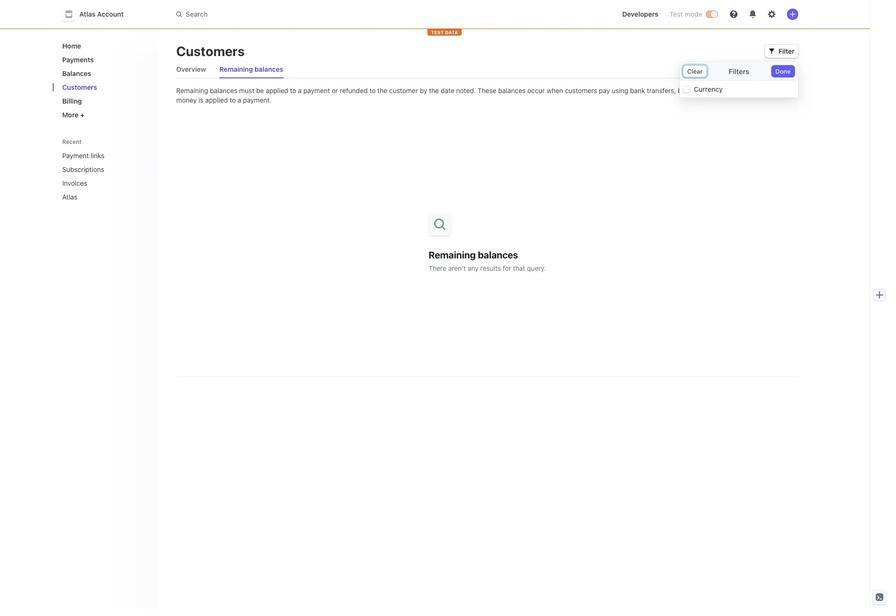 Task type: describe. For each thing, give the bounding box(es) containing it.
svg image
[[770, 49, 775, 54]]

atlas for atlas
[[62, 193, 77, 201]]

home link
[[58, 38, 150, 54]]

tab list containing overview
[[173, 61, 799, 78]]

of
[[711, 87, 717, 95]]

remaining balances must be applied to a payment or refunded to the customer by the date noted. these balances occur when customers pay using bank transfers, but not all of the money is applied to a payment.
[[176, 87, 729, 104]]

2 the from the left
[[429, 87, 439, 95]]

must
[[239, 87, 255, 95]]

these
[[478, 87, 497, 95]]

0 vertical spatial applied
[[266, 87, 288, 95]]

that
[[513, 264, 526, 272]]

more
[[62, 111, 79, 119]]

atlas for atlas account
[[79, 10, 96, 18]]

clear
[[688, 67, 703, 75]]

0 horizontal spatial applied
[[206, 96, 228, 104]]

3 the from the left
[[719, 87, 729, 95]]

money
[[176, 96, 197, 104]]

remaining for remaining balances must be applied to a payment or refunded to the customer by the date noted. these balances occur when customers pay using bank transfers, but not all of the money is applied to a payment.
[[176, 87, 208, 95]]

balances link
[[58, 66, 150, 81]]

atlas account button
[[62, 8, 133, 21]]

payment
[[304, 87, 330, 95]]

remaining balances link
[[216, 63, 287, 76]]

customers link
[[58, 79, 150, 95]]

aren't
[[449, 264, 466, 272]]

payment.
[[243, 96, 272, 104]]

subscriptions
[[62, 165, 104, 173]]

overview
[[176, 65, 206, 73]]

transfers,
[[647, 87, 677, 95]]

0 horizontal spatial a
[[238, 96, 241, 104]]

by
[[420, 87, 428, 95]]

or
[[332, 87, 338, 95]]

results
[[481, 264, 501, 272]]

core navigation links element
[[58, 38, 150, 123]]

test
[[670, 10, 684, 18]]

balances left occur
[[499, 87, 526, 95]]

Search text field
[[171, 5, 439, 23]]

developers link
[[619, 7, 663, 22]]

test data
[[431, 29, 458, 35]]

+
[[80, 111, 85, 119]]

recent
[[62, 138, 82, 145]]

filter
[[779, 47, 795, 55]]

balances for remaining balances
[[255, 65, 284, 73]]

invoices link
[[58, 175, 136, 191]]

overview link
[[173, 63, 210, 76]]

remaining for remaining balances
[[220, 65, 253, 73]]

subscriptions link
[[58, 162, 136, 177]]

more +
[[62, 111, 85, 119]]

pay
[[599, 87, 610, 95]]

payment links
[[62, 152, 105, 160]]

payments link
[[58, 52, 150, 67]]

remaining for remaining balances there aren't any results for that query.
[[429, 249, 476, 260]]

customers
[[565, 87, 598, 95]]

noted.
[[457, 87, 476, 95]]

0 vertical spatial customers
[[176, 43, 245, 59]]

query.
[[527, 264, 546, 272]]

2 horizontal spatial to
[[370, 87, 376, 95]]



Task type: vqa. For each thing, say whether or not it's contained in the screenshot.
"30 languages" link
no



Task type: locate. For each thing, give the bounding box(es) containing it.
applied right is
[[206, 96, 228, 104]]

remaining balances there aren't any results for that query.
[[429, 249, 546, 272]]

1 vertical spatial a
[[238, 96, 241, 104]]

billing
[[62, 97, 82, 105]]

1 the from the left
[[378, 87, 388, 95]]

tab list
[[173, 61, 799, 78]]

a down 'must'
[[238, 96, 241, 104]]

is
[[199, 96, 204, 104]]

1 horizontal spatial atlas
[[79, 10, 96, 18]]

to left payment
[[290, 87, 296, 95]]

applied
[[266, 87, 288, 95], [206, 96, 228, 104]]

clear button
[[684, 66, 707, 77]]

the right by
[[429, 87, 439, 95]]

currency
[[694, 85, 723, 93]]

remaining balances
[[220, 65, 284, 73]]

recent navigation links element
[[53, 138, 157, 205]]

0 vertical spatial atlas
[[79, 10, 96, 18]]

done button
[[772, 66, 795, 77]]

0 horizontal spatial the
[[378, 87, 388, 95]]

balances
[[255, 65, 284, 73], [210, 87, 238, 95], [499, 87, 526, 95], [478, 249, 519, 260]]

a left payment
[[298, 87, 302, 95]]

balances
[[62, 69, 91, 77]]

be
[[256, 87, 264, 95]]

0 horizontal spatial to
[[230, 96, 236, 104]]

any
[[468, 264, 479, 272]]

balances inside the "remaining balances there aren't any results for that query."
[[478, 249, 519, 260]]

0 horizontal spatial remaining
[[176, 87, 208, 95]]

home
[[62, 42, 81, 50]]

2 vertical spatial remaining
[[429, 249, 476, 260]]

developers
[[623, 10, 659, 18]]

balances for remaining balances must be applied to a payment or refunded to the customer by the date noted. these balances occur when customers pay using bank transfers, but not all of the money is applied to a payment.
[[210, 87, 238, 95]]

1 vertical spatial customers
[[62, 83, 97, 91]]

atlas
[[79, 10, 96, 18], [62, 193, 77, 201]]

for
[[503, 264, 512, 272]]

1 vertical spatial applied
[[206, 96, 228, 104]]

Search search field
[[171, 5, 439, 23]]

2 horizontal spatial remaining
[[429, 249, 476, 260]]

when
[[547, 87, 564, 95]]

customers down balances
[[62, 83, 97, 91]]

balances for remaining balances there aren't any results for that query.
[[478, 249, 519, 260]]

to right 'refunded'
[[370, 87, 376, 95]]

remaining
[[220, 65, 253, 73], [176, 87, 208, 95], [429, 249, 476, 260]]

invoices
[[62, 179, 87, 187]]

refunded
[[340, 87, 368, 95]]

done
[[776, 67, 791, 75]]

links
[[91, 152, 105, 160]]

1 horizontal spatial customers
[[176, 43, 245, 59]]

1 horizontal spatial a
[[298, 87, 302, 95]]

a
[[298, 87, 302, 95], [238, 96, 241, 104]]

atlas down the invoices
[[62, 193, 77, 201]]

applied right be
[[266, 87, 288, 95]]

2 horizontal spatial the
[[719, 87, 729, 95]]

but
[[678, 87, 689, 95]]

0 vertical spatial a
[[298, 87, 302, 95]]

customers inside core navigation links element
[[62, 83, 97, 91]]

payments
[[62, 56, 94, 64]]

1 horizontal spatial to
[[290, 87, 296, 95]]

1 horizontal spatial the
[[429, 87, 439, 95]]

mode
[[685, 10, 703, 18]]

recent element
[[53, 148, 157, 205]]

date
[[441, 87, 455, 95]]

payment
[[62, 152, 89, 160]]

the
[[378, 87, 388, 95], [429, 87, 439, 95], [719, 87, 729, 95]]

not
[[690, 87, 700, 95]]

1 vertical spatial atlas
[[62, 193, 77, 201]]

remaining up 'must'
[[220, 65, 253, 73]]

there
[[429, 264, 447, 272]]

remaining inside the "remaining balances there aren't any results for that query."
[[429, 249, 476, 260]]

to
[[290, 87, 296, 95], [370, 87, 376, 95], [230, 96, 236, 104]]

1 horizontal spatial applied
[[266, 87, 288, 95]]

0 vertical spatial remaining
[[220, 65, 253, 73]]

atlas left account
[[79, 10, 96, 18]]

customers
[[176, 43, 245, 59], [62, 83, 97, 91]]

customers up overview
[[176, 43, 245, 59]]

billing link
[[58, 93, 150, 109]]

data
[[445, 29, 458, 35]]

account
[[97, 10, 124, 18]]

balances left 'must'
[[210, 87, 238, 95]]

occur
[[528, 87, 545, 95]]

bank
[[631, 87, 646, 95]]

test mode
[[670, 10, 703, 18]]

remaining inside the remaining balances must be applied to a payment or refunded to the customer by the date noted. these balances occur when customers pay using bank transfers, but not all of the money is applied to a payment.
[[176, 87, 208, 95]]

help image
[[731, 10, 738, 18]]

the left customer
[[378, 87, 388, 95]]

1 vertical spatial remaining
[[176, 87, 208, 95]]

test
[[431, 29, 444, 35]]

atlas account
[[79, 10, 124, 18]]

atlas inside recent element
[[62, 193, 77, 201]]

all
[[702, 87, 709, 95]]

atlas inside button
[[79, 10, 96, 18]]

filter button
[[766, 45, 799, 58]]

remaining up aren't
[[429, 249, 476, 260]]

1 horizontal spatial remaining
[[220, 65, 253, 73]]

payment links link
[[58, 148, 136, 164]]

0 horizontal spatial customers
[[62, 83, 97, 91]]

using
[[612, 87, 629, 95]]

atlas link
[[58, 189, 136, 205]]

balances up results
[[478, 249, 519, 260]]

to left payment.
[[230, 96, 236, 104]]

0 horizontal spatial atlas
[[62, 193, 77, 201]]

balances up be
[[255, 65, 284, 73]]

filters
[[729, 67, 750, 76]]

settings image
[[769, 10, 776, 18]]

remaining up the money
[[176, 87, 208, 95]]

search
[[186, 10, 208, 18]]

customer
[[389, 87, 418, 95]]

the right of
[[719, 87, 729, 95]]



